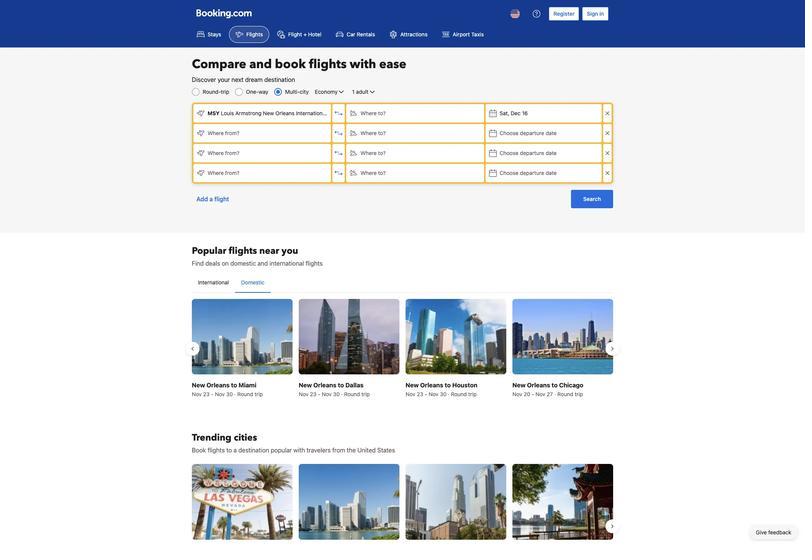 Task type: locate. For each thing, give the bounding box(es) containing it.
0 horizontal spatial international
[[198, 279, 229, 286]]

destination
[[265, 76, 295, 83], [239, 447, 269, 454]]

miami, united states of america image
[[299, 465, 400, 540]]

region
[[186, 296, 620, 402], [186, 462, 620, 548]]

new
[[263, 110, 274, 117], [192, 382, 205, 389], [299, 382, 312, 389], [406, 382, 419, 389], [513, 382, 526, 389]]

a right 'add'
[[210, 196, 213, 203]]

destination up multi-
[[265, 76, 295, 83]]

23 inside the new orleans to houston nov 23 - nov 30 · round trip
[[417, 391, 424, 398]]

with
[[350, 56, 376, 73], [294, 447, 305, 454]]

2 from? from the top
[[225, 150, 240, 156]]

2 to? from the top
[[378, 130, 386, 136]]

3 choose from the top
[[500, 170, 519, 176]]

orleans up "27"
[[528, 382, 551, 389]]

1 where to? button from the top
[[347, 104, 484, 123]]

date
[[546, 130, 557, 136], [546, 150, 557, 156], [546, 170, 557, 176]]

30 inside the new orleans to houston nov 23 - nov 30 · round trip
[[440, 391, 447, 398]]

adult
[[356, 89, 369, 95]]

3 · from the left
[[448, 391, 450, 398]]

trip down your
[[221, 89, 229, 95]]

2 choose departure date button from the top
[[486, 164, 602, 182]]

orleans inside 'new orleans to chicago nov 20 - nov 27 · round trip'
[[528, 382, 551, 389]]

airport left taxis
[[453, 31, 470, 38]]

tab list
[[192, 273, 614, 294]]

trip inside new orleans to dallas nov 23 - nov 30 · round trip
[[362, 391, 370, 398]]

new for new orleans to dallas
[[299, 382, 312, 389]]

23 inside new orleans to dallas nov 23 - nov 30 · round trip
[[310, 391, 317, 398]]

- inside the new orleans to houston nov 23 - nov 30 · round trip
[[425, 391, 428, 398]]

to inside new orleans to miami nov 23 - nov 30 · round trip
[[231, 382, 237, 389]]

international down deals
[[198, 279, 229, 286]]

3 nov from the left
[[299, 391, 309, 398]]

3 where from? from the top
[[208, 170, 240, 176]]

1 nov from the left
[[192, 391, 202, 398]]

trip down chicago
[[575, 391, 584, 398]]

one-way
[[246, 89, 269, 95]]

1 vertical spatial from?
[[225, 150, 240, 156]]

3 23 from the left
[[417, 391, 424, 398]]

airport down economy
[[329, 110, 346, 117]]

round down 'miami'
[[237, 391, 253, 398]]

round down houston
[[451, 391, 467, 398]]

1 vertical spatial where from?
[[208, 150, 240, 156]]

2 30 from the left
[[333, 391, 340, 398]]

where from? button
[[194, 144, 331, 163]]

round down chicago
[[558, 391, 574, 398]]

where to?
[[361, 110, 386, 117], [361, 130, 386, 136], [361, 150, 386, 156], [361, 170, 386, 176]]

orleans inside the new orleans to houston nov 23 - nov 30 · round trip
[[421, 382, 444, 389]]

new orleans to miami image
[[192, 299, 293, 375]]

booking.com logo image
[[197, 9, 252, 18], [197, 9, 252, 18]]

discover
[[192, 76, 216, 83]]

to inside new orleans to dallas nov 23 - nov 30 · round trip
[[338, 382, 344, 389]]

2 · from the left
[[341, 391, 343, 398]]

feedback
[[769, 530, 792, 536]]

orleans inside new orleans to dallas nov 23 - nov 30 · round trip
[[314, 382, 337, 389]]

trip down houston
[[469, 391, 477, 398]]

with up 'adult'
[[350, 56, 376, 73]]

and down 'near'
[[258, 260, 268, 267]]

6 nov from the left
[[429, 391, 439, 398]]

1 round from the left
[[237, 391, 253, 398]]

1 vertical spatial choose
[[500, 150, 519, 156]]

1 vertical spatial airport
[[329, 110, 346, 117]]

dec
[[511, 110, 521, 117]]

1 where from? from the top
[[208, 130, 240, 136]]

nov
[[192, 391, 202, 398], [215, 391, 225, 398], [299, 391, 309, 398], [322, 391, 332, 398], [406, 391, 416, 398], [429, 391, 439, 398], [513, 391, 523, 398], [536, 391, 546, 398]]

round inside 'new orleans to chicago nov 20 - nov 27 · round trip'
[[558, 391, 574, 398]]

2 where to? from the top
[[361, 130, 386, 136]]

where from? button up where from? dropdown button
[[194, 124, 331, 143]]

0 vertical spatial airport
[[453, 31, 470, 38]]

2 horizontal spatial 30
[[440, 391, 447, 398]]

where
[[361, 110, 377, 117], [208, 130, 224, 136], [361, 130, 377, 136], [208, 150, 224, 156], [361, 150, 377, 156], [208, 170, 224, 176], [361, 170, 377, 176]]

1 vertical spatial a
[[234, 447, 237, 454]]

choose inside popup button
[[500, 150, 519, 156]]

flights up domestic
[[229, 245, 257, 258]]

4 · from the left
[[555, 391, 556, 398]]

book
[[275, 56, 306, 73]]

new orleans to miami nov 23 - nov 30 · round trip
[[192, 382, 263, 398]]

0 vertical spatial with
[[350, 56, 376, 73]]

23 for new orleans to miami
[[203, 391, 210, 398]]

hotel
[[308, 31, 322, 38]]

round inside new orleans to miami nov 23 - nov 30 · round trip
[[237, 391, 253, 398]]

search
[[584, 196, 601, 202]]

choose departure date button
[[486, 124, 602, 143], [486, 164, 602, 182]]

international down city
[[296, 110, 327, 117]]

3 30 from the left
[[440, 391, 447, 398]]

1 vertical spatial where from? button
[[194, 164, 331, 182]]

to left houston
[[445, 382, 451, 389]]

where from? for 1st where from? popup button from the bottom
[[208, 170, 240, 176]]

0 vertical spatial a
[[210, 196, 213, 203]]

0 vertical spatial choose departure date button
[[486, 124, 602, 143]]

with inside trending cities book flights to a destination popular with travelers from the united states
[[294, 447, 305, 454]]

3 departure from the top
[[520, 170, 545, 176]]

sat, dec 16 button
[[486, 104, 602, 123]]

- inside new orleans to miami nov 23 - nov 30 · round trip
[[211, 391, 214, 398]]

1 vertical spatial choose departure date button
[[486, 164, 602, 182]]

to
[[231, 382, 237, 389], [338, 382, 344, 389], [445, 382, 451, 389], [552, 382, 558, 389], [227, 447, 232, 454]]

1 choose departure date button from the top
[[486, 124, 602, 143]]

with right the popular
[[294, 447, 305, 454]]

to for chicago
[[552, 382, 558, 389]]

· for miami
[[234, 391, 236, 398]]

new inside 'new orleans to chicago nov 20 - nov 27 · round trip'
[[513, 382, 526, 389]]

3 choose departure date from the top
[[500, 170, 557, 176]]

2 vertical spatial choose
[[500, 170, 519, 176]]

give
[[757, 530, 768, 536]]

to left 'miami'
[[231, 382, 237, 389]]

orleans left dallas
[[314, 382, 337, 389]]

1 30 from the left
[[226, 391, 233, 398]]

register
[[554, 10, 575, 17]]

from
[[333, 447, 345, 454]]

to left dallas
[[338, 382, 344, 389]]

0 vertical spatial departure
[[520, 130, 545, 136]]

trip inside 'new orleans to chicago nov 20 - nov 27 · round trip'
[[575, 391, 584, 398]]

flights up economy
[[309, 56, 347, 73]]

4 where to? from the top
[[361, 170, 386, 176]]

destination down the cities
[[239, 447, 269, 454]]

2 horizontal spatial 23
[[417, 391, 424, 398]]

4 round from the left
[[558, 391, 574, 398]]

a down the cities
[[234, 447, 237, 454]]

round inside the new orleans to houston nov 23 - nov 30 · round trip
[[451, 391, 467, 398]]

2 date from the top
[[546, 150, 557, 156]]

new orleans to houston image
[[406, 299, 507, 375]]

from? for where from? dropdown button
[[225, 150, 240, 156]]

new orleans to dallas image
[[299, 299, 400, 375]]

orlando, united states of america image
[[513, 465, 614, 540]]

choose departure date
[[500, 130, 557, 136], [500, 150, 557, 156], [500, 170, 557, 176]]

1 vertical spatial and
[[258, 260, 268, 267]]

destination inside trending cities book flights to a destination popular with travelers from the united states
[[239, 447, 269, 454]]

- inside new orleans to dallas nov 23 - nov 30 · round trip
[[318, 391, 321, 398]]

airport
[[453, 31, 470, 38], [329, 110, 346, 117]]

0 vertical spatial choose departure date
[[500, 130, 557, 136]]

1 horizontal spatial 23
[[310, 391, 317, 398]]

23 inside new orleans to miami nov 23 - nov 30 · round trip
[[203, 391, 210, 398]]

orleans left 'miami'
[[207, 382, 230, 389]]

30
[[226, 391, 233, 398], [333, 391, 340, 398], [440, 391, 447, 398]]

and up 'dream'
[[250, 56, 272, 73]]

flights
[[309, 56, 347, 73], [229, 245, 257, 258], [306, 260, 323, 267], [208, 447, 225, 454]]

round down dallas
[[344, 391, 360, 398]]

- inside 'new orleans to chicago nov 20 - nov 27 · round trip'
[[532, 391, 535, 398]]

0 vertical spatial region
[[186, 296, 620, 402]]

3 date from the top
[[546, 170, 557, 176]]

1 23 from the left
[[203, 391, 210, 398]]

flight + hotel link
[[271, 26, 328, 43]]

chicago
[[560, 382, 584, 389]]

to for dallas
[[338, 382, 344, 389]]

new orleans to chicago nov 20 - nov 27 · round trip
[[513, 382, 584, 398]]

2 choose departure date from the top
[[500, 150, 557, 156]]

1 - from the left
[[211, 391, 214, 398]]

trip down 'miami'
[[255, 391, 263, 398]]

1 horizontal spatial 30
[[333, 391, 340, 398]]

· inside new orleans to dallas nov 23 - nov 30 · round trip
[[341, 391, 343, 398]]

departure inside popup button
[[520, 150, 545, 156]]

30 inside new orleans to dallas nov 23 - nov 30 · round trip
[[333, 391, 340, 398]]

trending
[[192, 432, 232, 445]]

choose departure date button down choose departure date popup button on the right top of the page
[[486, 164, 602, 182]]

where to? for where from? dropdown button
[[361, 150, 386, 156]]

where to? button
[[347, 104, 484, 123], [347, 124, 484, 143]]

1 where to? button from the top
[[347, 144, 484, 163]]

5 nov from the left
[[406, 391, 416, 398]]

1 vertical spatial where to? button
[[347, 124, 484, 143]]

add a flight
[[197, 196, 229, 203]]

0 vertical spatial date
[[546, 130, 557, 136]]

rentals
[[357, 31, 375, 38]]

new orleans to dallas nov 23 - nov 30 · round trip
[[299, 382, 370, 398]]

1 vertical spatial where to? button
[[347, 164, 484, 182]]

0 horizontal spatial a
[[210, 196, 213, 203]]

where from? inside dropdown button
[[208, 150, 240, 156]]

orleans for new orleans to dallas
[[314, 382, 337, 389]]

travelers
[[307, 447, 331, 454]]

to down trending
[[227, 447, 232, 454]]

· inside new orleans to miami nov 23 - nov 30 · round trip
[[234, 391, 236, 398]]

armstrong
[[236, 110, 262, 117]]

a inside trending cities book flights to a destination popular with travelers from the united states
[[234, 447, 237, 454]]

choose departure date inside popup button
[[500, 150, 557, 156]]

departure for second where to? dropdown button from the bottom of the page
[[520, 150, 545, 156]]

deals
[[206, 260, 220, 267]]

2 vertical spatial choose departure date
[[500, 170, 557, 176]]

choose for second where to? dropdown button from the bottom of the page
[[500, 150, 519, 156]]

2 where to? button from the top
[[347, 124, 484, 143]]

new inside new orleans to dallas nov 23 - nov 30 · round trip
[[299, 382, 312, 389]]

a
[[210, 196, 213, 203], [234, 447, 237, 454]]

new inside new orleans to miami nov 23 - nov 30 · round trip
[[192, 382, 205, 389]]

1 from? from the top
[[225, 130, 240, 136]]

0 vertical spatial where to? button
[[347, 144, 484, 163]]

20
[[524, 391, 531, 398]]

round for chicago
[[558, 391, 574, 398]]

0 horizontal spatial 30
[[226, 391, 233, 398]]

trip for new orleans to houston
[[469, 391, 477, 398]]

0 vertical spatial international
[[296, 110, 327, 117]]

3 round from the left
[[451, 391, 467, 398]]

find
[[192, 260, 204, 267]]

round inside new orleans to dallas nov 23 - nov 30 · round trip
[[344, 391, 360, 398]]

choose
[[500, 130, 519, 136], [500, 150, 519, 156], [500, 170, 519, 176]]

where from? for where from? dropdown button
[[208, 150, 240, 156]]

0 vertical spatial choose
[[500, 130, 519, 136]]

a inside "add a flight" button
[[210, 196, 213, 203]]

to up "27"
[[552, 382, 558, 389]]

flights inside trending cities book flights to a destination popular with travelers from the united states
[[208, 447, 225, 454]]

30 inside new orleans to miami nov 23 - nov 30 · round trip
[[226, 391, 233, 398]]

to inside 'new orleans to chicago nov 20 - nov 27 · round trip'
[[552, 382, 558, 389]]

2 vertical spatial date
[[546, 170, 557, 176]]

23 for new orleans to houston
[[417, 391, 424, 398]]

date for second where to? dropdown button from the bottom of the page
[[546, 150, 557, 156]]

3 where to? from the top
[[361, 150, 386, 156]]

flights down trending
[[208, 447, 225, 454]]

to for houston
[[445, 382, 451, 389]]

new for new orleans to houston
[[406, 382, 419, 389]]

· inside 'new orleans to chicago nov 20 - nov 27 · round trip'
[[555, 391, 556, 398]]

where to? button for choose
[[347, 124, 484, 143]]

next
[[232, 76, 244, 83]]

flight + hotel
[[288, 31, 322, 38]]

orleans inside new orleans to miami nov 23 - nov 30 · round trip
[[207, 382, 230, 389]]

2 round from the left
[[344, 391, 360, 398]]

0 vertical spatial where to? button
[[347, 104, 484, 123]]

where from? button down where from? dropdown button
[[194, 164, 331, 182]]

new inside the new orleans to houston nov 23 - nov 30 · round trip
[[406, 382, 419, 389]]

0 horizontal spatial airport
[[329, 110, 346, 117]]

0 horizontal spatial with
[[294, 447, 305, 454]]

destination inside compare and book flights with ease discover your next dream destination
[[265, 76, 295, 83]]

attractions
[[401, 31, 428, 38]]

from? for 1st where from? popup button from the bottom
[[225, 170, 240, 176]]

to inside the new orleans to houston nov 23 - nov 30 · round trip
[[445, 382, 451, 389]]

2 where to? button from the top
[[347, 164, 484, 182]]

to?
[[378, 110, 386, 117], [378, 130, 386, 136], [378, 150, 386, 156], [378, 170, 386, 176]]

give feedback button
[[750, 526, 798, 540]]

0 vertical spatial destination
[[265, 76, 295, 83]]

1 vertical spatial departure
[[520, 150, 545, 156]]

where inside dropdown button
[[208, 150, 224, 156]]

27
[[547, 391, 553, 398]]

2 where from? from the top
[[208, 150, 240, 156]]

2 departure from the top
[[520, 150, 545, 156]]

1 to? from the top
[[378, 110, 386, 117]]

3 from? from the top
[[225, 170, 240, 176]]

2 vertical spatial departure
[[520, 170, 545, 176]]

trip down dallas
[[362, 391, 370, 398]]

choose departure date button up choose departure date popup button on the right top of the page
[[486, 124, 602, 143]]

orleans left houston
[[421, 382, 444, 389]]

las vegas, united states of america image
[[192, 465, 293, 540]]

to inside trending cities book flights to a destination popular with travelers from the united states
[[227, 447, 232, 454]]

2 choose from the top
[[500, 150, 519, 156]]

trip for new orleans to chicago
[[575, 391, 584, 398]]

0 vertical spatial where from?
[[208, 130, 240, 136]]

4 - from the left
[[532, 391, 535, 398]]

1 vertical spatial date
[[546, 150, 557, 156]]

2 - from the left
[[318, 391, 321, 398]]

0 vertical spatial from?
[[225, 130, 240, 136]]

1 · from the left
[[234, 391, 236, 398]]

popular
[[192, 245, 227, 258]]

trip inside the new orleans to houston nov 23 - nov 30 · round trip
[[469, 391, 477, 398]]

3 - from the left
[[425, 391, 428, 398]]

where to? button
[[347, 144, 484, 163], [347, 164, 484, 182]]

trip
[[221, 89, 229, 95], [255, 391, 263, 398], [362, 391, 370, 398], [469, 391, 477, 398], [575, 391, 584, 398]]

compare
[[192, 56, 246, 73]]

and
[[250, 56, 272, 73], [258, 260, 268, 267]]

2 vertical spatial where from?
[[208, 170, 240, 176]]

1 vertical spatial with
[[294, 447, 305, 454]]

·
[[234, 391, 236, 398], [341, 391, 343, 398], [448, 391, 450, 398], [555, 391, 556, 398]]

1 vertical spatial region
[[186, 462, 620, 548]]

orleans for new orleans to houston
[[421, 382, 444, 389]]

· inside the new orleans to houston nov 23 - nov 30 · round trip
[[448, 391, 450, 398]]

search button
[[572, 190, 614, 209]]

from? inside dropdown button
[[225, 150, 240, 156]]

2 vertical spatial from?
[[225, 170, 240, 176]]

date inside choose departure date popup button
[[546, 150, 557, 156]]

30 for miami
[[226, 391, 233, 398]]

1 departure from the top
[[520, 130, 545, 136]]

new for new orleans to chicago
[[513, 382, 526, 389]]

1 vertical spatial destination
[[239, 447, 269, 454]]

1 horizontal spatial with
[[350, 56, 376, 73]]

where from? button
[[194, 124, 331, 143], [194, 164, 331, 182]]

2 23 from the left
[[310, 391, 317, 398]]

international
[[296, 110, 327, 117], [198, 279, 229, 286]]

0 vertical spatial and
[[250, 56, 272, 73]]

1 vertical spatial international
[[198, 279, 229, 286]]

dream
[[245, 76, 263, 83]]

1 horizontal spatial a
[[234, 447, 237, 454]]

0 horizontal spatial 23
[[203, 391, 210, 398]]

flight
[[288, 31, 302, 38]]

1 vertical spatial choose departure date
[[500, 150, 557, 156]]

airport taxis link
[[436, 26, 491, 43]]

trip inside new orleans to miami nov 23 - nov 30 · round trip
[[255, 391, 263, 398]]

airport taxis
[[453, 31, 484, 38]]

1 region from the top
[[186, 296, 620, 402]]

1 where from? button from the top
[[194, 124, 331, 143]]

23
[[203, 391, 210, 398], [310, 391, 317, 398], [417, 391, 424, 398]]

0 vertical spatial where from? button
[[194, 124, 331, 143]]



Task type: describe. For each thing, give the bounding box(es) containing it.
sign in link
[[583, 7, 609, 21]]

flights link
[[229, 26, 270, 43]]

date for 2nd where to? dropdown button from the top of the page
[[546, 170, 557, 176]]

give feedback
[[757, 530, 792, 536]]

taxis
[[472, 31, 484, 38]]

to for miami
[[231, 382, 237, 389]]

+
[[304, 31, 307, 38]]

choose departure date button for choose's where to? popup button
[[486, 124, 602, 143]]

30 for dallas
[[333, 391, 340, 398]]

compare and book flights with ease discover your next dream destination
[[192, 56, 407, 83]]

attractions link
[[383, 26, 434, 43]]

2 region from the top
[[186, 462, 620, 548]]

domestic
[[241, 279, 265, 286]]

1 choose from the top
[[500, 130, 519, 136]]

4 nov from the left
[[322, 391, 332, 398]]

houston
[[453, 382, 478, 389]]

near
[[260, 245, 279, 258]]

· for houston
[[448, 391, 450, 398]]

domestic button
[[235, 273, 271, 293]]

round for houston
[[451, 391, 467, 398]]

domestic
[[231, 260, 256, 267]]

- for new orleans to miami
[[211, 391, 214, 398]]

international
[[270, 260, 304, 267]]

sign
[[587, 10, 599, 17]]

choose for 2nd where to? dropdown button from the top of the page
[[500, 170, 519, 176]]

with inside compare and book flights with ease discover your next dream destination
[[350, 56, 376, 73]]

round for dallas
[[344, 391, 360, 398]]

and inside compare and book flights with ease discover your next dream destination
[[250, 56, 272, 73]]

trip for new orleans to dallas
[[362, 391, 370, 398]]

car rentals
[[347, 31, 375, 38]]

- for new orleans to chicago
[[532, 391, 535, 398]]

· for chicago
[[555, 391, 556, 398]]

flights inside compare and book flights with ease discover your next dream destination
[[309, 56, 347, 73]]

city
[[300, 89, 309, 95]]

international inside button
[[198, 279, 229, 286]]

choose departure date button
[[486, 144, 602, 163]]

round-trip
[[203, 89, 229, 95]]

30 for houston
[[440, 391, 447, 398]]

new orleans to houston nov 23 - nov 30 · round trip
[[406, 382, 478, 398]]

united
[[358, 447, 376, 454]]

2 where from? button from the top
[[194, 164, 331, 182]]

you
[[282, 245, 298, 258]]

states
[[378, 447, 395, 454]]

round for miami
[[237, 391, 253, 398]]

new orleans to chicago image
[[513, 299, 614, 375]]

region containing new orleans to miami
[[186, 296, 620, 402]]

add
[[197, 196, 208, 203]]

1 horizontal spatial airport
[[453, 31, 470, 38]]

where to? button for sat,
[[347, 104, 484, 123]]

16
[[522, 110, 528, 117]]

3 to? from the top
[[378, 150, 386, 156]]

one-
[[246, 89, 259, 95]]

dallas
[[346, 382, 364, 389]]

way
[[259, 89, 269, 95]]

where to? for second where from? popup button from the bottom of the page
[[361, 130, 386, 136]]

7 nov from the left
[[513, 391, 523, 398]]

popular flights near you find deals on domestic and international flights
[[192, 245, 323, 267]]

4 to? from the top
[[378, 170, 386, 176]]

1 adult
[[352, 89, 369, 95]]

1 date from the top
[[546, 130, 557, 136]]

international button
[[192, 273, 235, 293]]

23 for new orleans to dallas
[[310, 391, 317, 398]]

where to? for 1st where from? popup button from the bottom
[[361, 170, 386, 176]]

flights
[[247, 31, 263, 38]]

choose departure date for 2nd where to? dropdown button from the top of the page
[[500, 170, 557, 176]]

departure for 2nd where to? dropdown button from the top of the page
[[520, 170, 545, 176]]

orleans for new orleans to chicago
[[528, 382, 551, 389]]

choose departure date button for 2nd where to? dropdown button from the top of the page
[[486, 164, 602, 182]]

flights right international on the top
[[306, 260, 323, 267]]

trending cities book flights to a destination popular with travelers from the united states
[[192, 432, 395, 454]]

msy louis armstrong new orleans international airport
[[208, 110, 346, 117]]

- for new orleans to dallas
[[318, 391, 321, 398]]

in
[[600, 10, 605, 17]]

tab list containing international
[[192, 273, 614, 294]]

multi-
[[285, 89, 300, 95]]

new for new orleans to miami
[[192, 382, 205, 389]]

sign in
[[587, 10, 605, 17]]

sat,
[[500, 110, 510, 117]]

your
[[218, 76, 230, 83]]

trip for new orleans to miami
[[255, 391, 263, 398]]

los angeles, united states of america image
[[406, 465, 507, 540]]

economy
[[315, 89, 338, 95]]

stays
[[208, 31, 221, 38]]

2 nov from the left
[[215, 391, 225, 398]]

multi-city
[[285, 89, 309, 95]]

orleans down multi-
[[276, 110, 295, 117]]

on
[[222, 260, 229, 267]]

sat, dec 16
[[500, 110, 528, 117]]

and inside popular flights near you find deals on domestic and international flights
[[258, 260, 268, 267]]

car
[[347, 31, 356, 38]]

1 where to? from the top
[[361, 110, 386, 117]]

cities
[[234, 432, 257, 445]]

1
[[352, 89, 355, 95]]

8 nov from the left
[[536, 391, 546, 398]]

· for dallas
[[341, 391, 343, 398]]

1 horizontal spatial international
[[296, 110, 327, 117]]

popular
[[271, 447, 292, 454]]

1 adult button
[[352, 87, 377, 97]]

louis
[[221, 110, 234, 117]]

car rentals link
[[330, 26, 382, 43]]

where from? for second where from? popup button from the bottom of the page
[[208, 130, 240, 136]]

from? for second where from? popup button from the bottom of the page
[[225, 130, 240, 136]]

miami
[[239, 382, 257, 389]]

1 choose departure date from the top
[[500, 130, 557, 136]]

ease
[[379, 56, 407, 73]]

book
[[192, 447, 206, 454]]

choose departure date for second where to? dropdown button from the bottom of the page
[[500, 150, 557, 156]]

register link
[[549, 7, 580, 21]]

- for new orleans to houston
[[425, 391, 428, 398]]

add a flight button
[[192, 190, 234, 209]]

flight
[[215, 196, 229, 203]]

orleans for new orleans to miami
[[207, 382, 230, 389]]

stays link
[[191, 26, 228, 43]]

round-
[[203, 89, 221, 95]]

the
[[347, 447, 356, 454]]

msy
[[208, 110, 220, 117]]



Task type: vqa. For each thing, say whether or not it's contained in the screenshot.
We Price Match dropdown button
no



